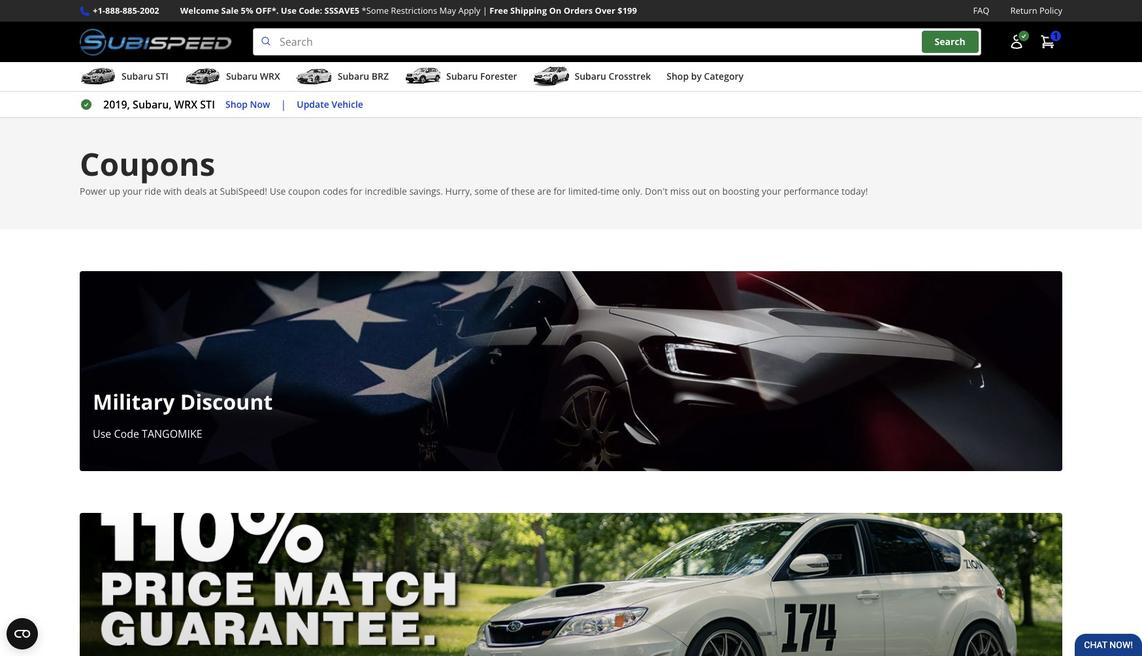 Task type: describe. For each thing, give the bounding box(es) containing it.
update vehicle button
[[297, 97, 363, 112]]

a subaru brz thumbnail image image
[[296, 67, 333, 86]]

1 your from the left
[[123, 185, 142, 198]]

performance
[[784, 185, 840, 198]]

search input field
[[253, 28, 982, 56]]

subaru,
[[133, 97, 172, 112]]

return policy link
[[1011, 4, 1063, 18]]

power
[[80, 185, 107, 198]]

update vehicle
[[297, 98, 363, 110]]

apply
[[459, 5, 481, 16]]

boosting
[[723, 185, 760, 198]]

a subaru crosstrek thumbnail image image
[[533, 67, 570, 86]]

coupons power up your ride with deals at subispeed! use coupon codes for incredible savings. hurry, some of these are for limited-time only. don't miss out on boosting your performance today!
[[80, 143, 868, 198]]

1 for from the left
[[350, 185, 363, 198]]

shop by category button
[[667, 65, 744, 91]]

deals
[[184, 185, 207, 198]]

shop now link
[[226, 97, 270, 112]]

shipping
[[511, 5, 547, 16]]

0 vertical spatial use
[[281, 5, 297, 16]]

$199
[[618, 5, 637, 16]]

885-
[[123, 5, 140, 16]]

0 horizontal spatial |
[[281, 97, 287, 112]]

0 horizontal spatial wrx
[[174, 97, 198, 112]]

return
[[1011, 5, 1038, 16]]

2 for from the left
[[554, 185, 566, 198]]

subaru sti
[[122, 70, 169, 82]]

2019,
[[103, 97, 130, 112]]

subaru brz button
[[296, 65, 389, 91]]

sale
[[221, 5, 239, 16]]

limited-
[[569, 185, 601, 198]]

sssave5
[[325, 5, 360, 16]]

are
[[537, 185, 551, 198]]

a subaru wrx thumbnail image image
[[184, 67, 221, 86]]

2002
[[140, 5, 159, 16]]

with
[[164, 185, 182, 198]]

a subaru forester thumbnail image image
[[405, 67, 441, 86]]

only.
[[622, 185, 643, 198]]

subaru wrx button
[[184, 65, 280, 91]]

of
[[501, 185, 509, 198]]

sti inside dropdown button
[[156, 70, 169, 82]]

subaru wrx
[[226, 70, 280, 82]]

a subaru sti thumbnail image image
[[80, 67, 116, 86]]

category
[[704, 70, 744, 82]]

button image
[[1009, 34, 1025, 50]]

code
[[114, 427, 139, 441]]

welcome
[[180, 5, 219, 16]]

discount
[[180, 388, 273, 416]]

return policy
[[1011, 5, 1063, 16]]

on
[[549, 5, 562, 16]]

subaru crosstrek
[[575, 70, 651, 82]]

2019, subaru, wrx sti
[[103, 97, 215, 112]]

subaru for subaru crosstrek
[[575, 70, 607, 82]]

2 vertical spatial use
[[93, 427, 111, 441]]

shop now
[[226, 98, 270, 110]]

restrictions
[[391, 5, 438, 16]]

out
[[693, 185, 707, 198]]

+1-888-885-2002
[[93, 5, 159, 16]]

1
[[1054, 30, 1059, 42]]

incredible
[[365, 185, 407, 198]]

use code tangomike
[[93, 427, 202, 441]]

up
[[109, 185, 120, 198]]

shop for shop now
[[226, 98, 248, 110]]



Task type: locate. For each thing, give the bounding box(es) containing it.
forester
[[480, 70, 517, 82]]

wrx
[[260, 70, 280, 82], [174, 97, 198, 112]]

1 horizontal spatial sti
[[200, 97, 215, 112]]

for right codes
[[350, 185, 363, 198]]

sti
[[156, 70, 169, 82], [200, 97, 215, 112]]

off*.
[[256, 5, 279, 16]]

| right now
[[281, 97, 287, 112]]

shop inside dropdown button
[[667, 70, 689, 82]]

1 horizontal spatial your
[[762, 185, 782, 198]]

over
[[595, 5, 616, 16]]

subaru left crosstrek
[[575, 70, 607, 82]]

1 subaru from the left
[[122, 70, 153, 82]]

subaru sti button
[[80, 65, 169, 91]]

on
[[709, 185, 720, 198]]

subaru crosstrek button
[[533, 65, 651, 91]]

1 horizontal spatial wrx
[[260, 70, 280, 82]]

1 vertical spatial sti
[[200, 97, 215, 112]]

coupons
[[80, 143, 215, 185]]

search
[[935, 36, 966, 48]]

update
[[297, 98, 329, 110]]

subispeed logo image
[[80, 28, 232, 56]]

orders
[[564, 5, 593, 16]]

shop for shop by category
[[667, 70, 689, 82]]

wrx down a subaru wrx thumbnail image
[[174, 97, 198, 112]]

3 subaru from the left
[[338, 70, 369, 82]]

use left the coupon
[[270, 185, 286, 198]]

these
[[512, 185, 535, 198]]

1 vertical spatial shop
[[226, 98, 248, 110]]

use left code
[[93, 427, 111, 441]]

policy
[[1040, 5, 1063, 16]]

miss
[[671, 185, 690, 198]]

0 vertical spatial shop
[[667, 70, 689, 82]]

code:
[[299, 5, 322, 16]]

subaru inside dropdown button
[[122, 70, 153, 82]]

subaru for subaru brz
[[338, 70, 369, 82]]

888-
[[105, 5, 123, 16]]

some
[[475, 185, 498, 198]]

subaru up subaru,
[[122, 70, 153, 82]]

brz
[[372, 70, 389, 82]]

shop by category
[[667, 70, 744, 82]]

wrx inside dropdown button
[[260, 70, 280, 82]]

0 horizontal spatial your
[[123, 185, 142, 198]]

sti up the 2019, subaru, wrx sti
[[156, 70, 169, 82]]

subaru
[[122, 70, 153, 82], [226, 70, 258, 82], [338, 70, 369, 82], [446, 70, 478, 82], [575, 70, 607, 82]]

shop left now
[[226, 98, 248, 110]]

*some
[[362, 5, 389, 16]]

1 vertical spatial wrx
[[174, 97, 198, 112]]

for
[[350, 185, 363, 198], [554, 185, 566, 198]]

crosstrek
[[609, 70, 651, 82]]

4 subaru from the left
[[446, 70, 478, 82]]

codes
[[323, 185, 348, 198]]

|
[[483, 5, 488, 16], [281, 97, 287, 112]]

ride
[[145, 185, 161, 198]]

subaru left forester
[[446, 70, 478, 82]]

use right off*.
[[281, 5, 297, 16]]

2 your from the left
[[762, 185, 782, 198]]

sti down a subaru wrx thumbnail image
[[200, 97, 215, 112]]

| left "free"
[[483, 5, 488, 16]]

coupon
[[288, 185, 321, 198]]

5%
[[241, 5, 253, 16]]

+1-888-885-2002 link
[[93, 4, 159, 18]]

+1-
[[93, 5, 105, 16]]

free
[[490, 5, 508, 16]]

0 vertical spatial wrx
[[260, 70, 280, 82]]

welcome sale 5% off*. use code: sssave5 *some restrictions may apply | free shipping on orders over $199
[[180, 5, 637, 16]]

0 horizontal spatial sti
[[156, 70, 169, 82]]

vehicle
[[332, 98, 363, 110]]

your right boosting
[[762, 185, 782, 198]]

1 vertical spatial use
[[270, 185, 286, 198]]

subaru up shop now
[[226, 70, 258, 82]]

2 subaru from the left
[[226, 70, 258, 82]]

tangomike
[[142, 427, 202, 441]]

don't
[[645, 185, 668, 198]]

faq link
[[974, 4, 990, 18]]

open widget image
[[7, 618, 38, 650]]

shop left by
[[667, 70, 689, 82]]

subaru left brz
[[338, 70, 369, 82]]

subaru forester
[[446, 70, 517, 82]]

subaru for subaru wrx
[[226, 70, 258, 82]]

0 horizontal spatial for
[[350, 185, 363, 198]]

1 button
[[1034, 29, 1063, 55]]

subispeed!
[[220, 185, 267, 198]]

search button
[[922, 31, 979, 53]]

subaru for subaru forester
[[446, 70, 478, 82]]

use inside coupons power up your ride with deals at subispeed! use coupon codes for incredible savings. hurry, some of these are for limited-time only. don't miss out on boosting your performance today!
[[270, 185, 286, 198]]

1 horizontal spatial |
[[483, 5, 488, 16]]

subaru for subaru sti
[[122, 70, 153, 82]]

may
[[440, 5, 456, 16]]

subaru forester button
[[405, 65, 517, 91]]

your right up on the top of page
[[123, 185, 142, 198]]

savings.
[[410, 185, 443, 198]]

wrx up now
[[260, 70, 280, 82]]

military
[[93, 388, 175, 416]]

today!
[[842, 185, 868, 198]]

0 vertical spatial sti
[[156, 70, 169, 82]]

0 horizontal spatial shop
[[226, 98, 248, 110]]

1 vertical spatial |
[[281, 97, 287, 112]]

your
[[123, 185, 142, 198], [762, 185, 782, 198]]

now
[[250, 98, 270, 110]]

0 vertical spatial |
[[483, 5, 488, 16]]

hurry,
[[446, 185, 472, 198]]

by
[[691, 70, 702, 82]]

time
[[601, 185, 620, 198]]

subaru brz
[[338, 70, 389, 82]]

1 horizontal spatial for
[[554, 185, 566, 198]]

at
[[209, 185, 218, 198]]

faq
[[974, 5, 990, 16]]

shop
[[667, 70, 689, 82], [226, 98, 248, 110]]

military discount
[[93, 388, 273, 416]]

use
[[281, 5, 297, 16], [270, 185, 286, 198], [93, 427, 111, 441]]

1 horizontal spatial shop
[[667, 70, 689, 82]]

5 subaru from the left
[[575, 70, 607, 82]]

for right are at the top of the page
[[554, 185, 566, 198]]



Task type: vqa. For each thing, say whether or not it's contained in the screenshot.
at
yes



